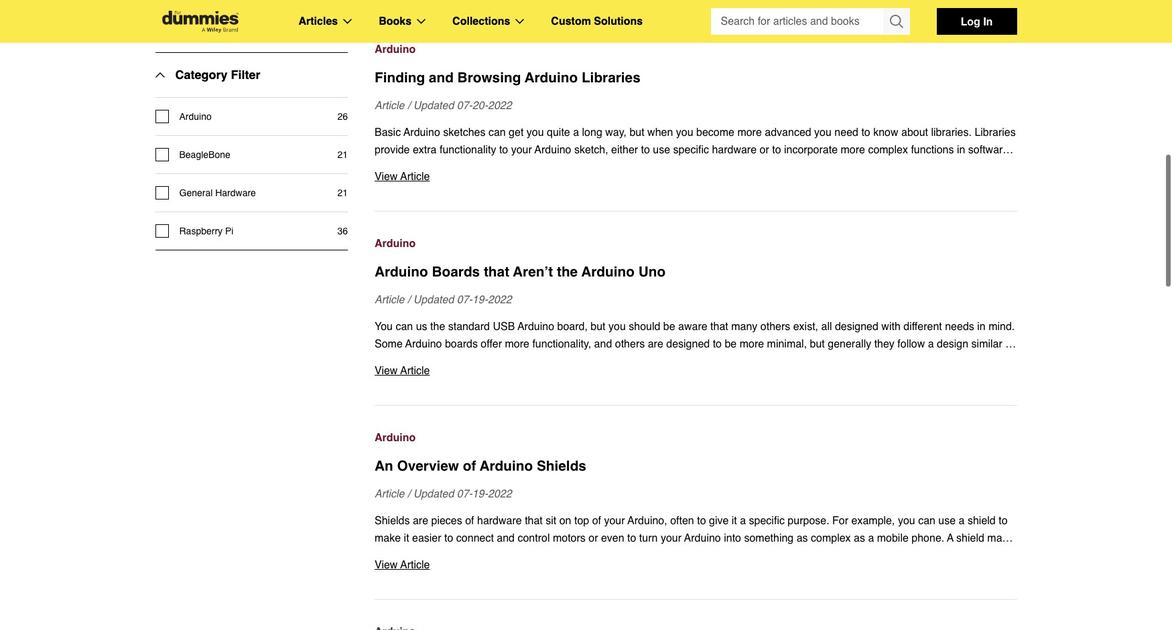 Task type: describe. For each thing, give the bounding box(es) containing it.
boards
[[432, 264, 480, 280]]

shields
[[537, 459, 587, 475]]

log in
[[961, 15, 993, 27]]

collections
[[453, 15, 511, 27]]

article / updated 07-19-2022 for boards
[[375, 294, 512, 306]]

cookie consent banner dialog
[[0, 583, 1173, 631]]

view article link for finding and browsing arduino libraries
[[375, 168, 1018, 186]]

view article for an
[[375, 560, 430, 572]]

21 for beaglebone
[[338, 150, 348, 160]]

filter
[[231, 68, 261, 82]]

arduino link for arduino boards that aren't the arduino uno
[[375, 235, 1018, 253]]

custom solutions link
[[551, 13, 643, 30]]

and
[[429, 70, 454, 86]]

finding
[[375, 70, 425, 86]]

4
[[343, 28, 348, 39]]

browsing
[[458, 70, 521, 86]]

arduino link for an overview of arduino shields
[[375, 430, 1018, 447]]

26
[[338, 111, 348, 122]]

updated for boards
[[414, 294, 454, 306]]

in
[[984, 15, 993, 27]]

an overview of arduino shields
[[375, 459, 587, 475]]

36
[[338, 226, 348, 237]]

category filter
[[175, 68, 261, 82]]

log in link
[[937, 8, 1018, 35]]

2022 for of
[[488, 489, 512, 501]]

arduino link for finding and browsing arduino libraries
[[375, 41, 1018, 58]]

1 step from the left
[[179, 28, 199, 39]]

by
[[201, 28, 211, 39]]

an overview of arduino shields link
[[375, 457, 1018, 477]]

19- for that
[[473, 294, 488, 306]]

open book categories image
[[417, 19, 426, 24]]

19- for of
[[473, 489, 488, 501]]

finding and browsing arduino libraries
[[375, 70, 641, 86]]

/ for finding
[[408, 100, 411, 112]]

20-
[[473, 100, 488, 112]]

07- for boards
[[457, 294, 473, 306]]

uno
[[639, 264, 666, 280]]

log
[[961, 15, 981, 27]]

updated for overview
[[414, 489, 454, 501]]

open collections list image
[[516, 19, 525, 24]]

view article for finding
[[375, 171, 430, 183]]

21 for general hardware
[[338, 188, 348, 198]]

books
[[379, 15, 412, 27]]



Task type: locate. For each thing, give the bounding box(es) containing it.
2022 down finding and browsing arduino libraries
[[488, 100, 512, 112]]

/ for arduino
[[408, 294, 411, 306]]

2 vertical spatial 2022
[[488, 489, 512, 501]]

3 / from the top
[[408, 489, 411, 501]]

view for an
[[375, 560, 398, 572]]

3 view article from the top
[[375, 560, 430, 572]]

1 vertical spatial 2022
[[488, 294, 512, 306]]

2022 for browsing
[[488, 100, 512, 112]]

article
[[375, 100, 405, 112], [401, 171, 430, 183], [375, 294, 405, 306], [401, 365, 430, 378], [375, 489, 405, 501], [401, 560, 430, 572]]

0 vertical spatial view article
[[375, 171, 430, 183]]

general hardware
[[179, 188, 256, 198]]

07- for overview
[[457, 489, 473, 501]]

arduino
[[375, 44, 416, 56], [525, 70, 578, 86], [179, 111, 212, 122], [375, 238, 416, 250], [375, 264, 428, 280], [582, 264, 635, 280], [375, 432, 416, 445], [480, 459, 533, 475]]

07- down boards
[[457, 294, 473, 306]]

1 21 from the top
[[338, 150, 348, 160]]

/ for an
[[408, 489, 411, 501]]

1 07- from the top
[[457, 100, 473, 112]]

group
[[711, 8, 910, 35]]

2 view article from the top
[[375, 365, 430, 378]]

step left the by
[[179, 28, 199, 39]]

2 vertical spatial view article link
[[375, 557, 1018, 575]]

view article link for arduino boards that aren't the arduino uno
[[375, 363, 1018, 380]]

arduino boards that aren't the arduino uno
[[375, 264, 666, 280]]

3 arduino link from the top
[[375, 430, 1018, 447]]

view article for arduino
[[375, 365, 430, 378]]

19- down that
[[473, 294, 488, 306]]

1 view from the top
[[375, 171, 398, 183]]

1 19- from the top
[[473, 294, 488, 306]]

2022
[[488, 100, 512, 112], [488, 294, 512, 306], [488, 489, 512, 501]]

21 down 26
[[338, 150, 348, 160]]

custom
[[551, 15, 591, 27]]

category
[[175, 68, 228, 82]]

libraries
[[582, 70, 641, 86]]

19- down an overview of arduino shields
[[473, 489, 488, 501]]

/
[[408, 100, 411, 112], [408, 294, 411, 306], [408, 489, 411, 501]]

2022 down an overview of arduino shields
[[488, 489, 512, 501]]

1 / from the top
[[408, 100, 411, 112]]

Search for articles and books text field
[[711, 8, 885, 35]]

21 up 36
[[338, 188, 348, 198]]

0 vertical spatial 07-
[[457, 100, 473, 112]]

step by step
[[179, 28, 233, 39]]

general
[[179, 188, 213, 198]]

view for finding
[[375, 171, 398, 183]]

article / updated 07-19-2022 down boards
[[375, 294, 512, 306]]

3 updated from the top
[[414, 489, 454, 501]]

an
[[375, 459, 393, 475]]

article / updated 07-19-2022
[[375, 294, 512, 306], [375, 489, 512, 501]]

07-
[[457, 100, 473, 112], [457, 294, 473, 306], [457, 489, 473, 501]]

updated
[[414, 100, 454, 112], [414, 294, 454, 306], [414, 489, 454, 501]]

step right the by
[[214, 28, 233, 39]]

step
[[179, 28, 199, 39], [214, 28, 233, 39]]

2 vertical spatial 07-
[[457, 489, 473, 501]]

1 vertical spatial 19-
[[473, 489, 488, 501]]

1 view article from the top
[[375, 171, 430, 183]]

view for arduino
[[375, 365, 398, 378]]

2022 for that
[[488, 294, 512, 306]]

0 vertical spatial 2022
[[488, 100, 512, 112]]

of
[[463, 459, 476, 475]]

updated down the and
[[414, 100, 454, 112]]

2 arduino link from the top
[[375, 235, 1018, 253]]

solutions
[[594, 15, 643, 27]]

view article
[[375, 171, 430, 183], [375, 365, 430, 378], [375, 560, 430, 572]]

arduino link up "finding and browsing arduino libraries" link
[[375, 41, 1018, 58]]

07- down browsing
[[457, 100, 473, 112]]

2 / from the top
[[408, 294, 411, 306]]

0 vertical spatial updated
[[414, 100, 454, 112]]

0 vertical spatial view
[[375, 171, 398, 183]]

2 step from the left
[[214, 28, 233, 39]]

finding and browsing arduino libraries link
[[375, 68, 1018, 88]]

2 vertical spatial /
[[408, 489, 411, 501]]

the
[[557, 264, 578, 280]]

1 vertical spatial article / updated 07-19-2022
[[375, 489, 512, 501]]

view article link
[[375, 168, 1018, 186], [375, 363, 1018, 380], [375, 557, 1018, 575]]

1 article / updated 07-19-2022 from the top
[[375, 294, 512, 306]]

raspberry pi
[[179, 226, 234, 237]]

1 2022 from the top
[[488, 100, 512, 112]]

updated down 'overview'
[[414, 489, 454, 501]]

07- for and
[[457, 100, 473, 112]]

hardware
[[215, 188, 256, 198]]

1 vertical spatial view article link
[[375, 363, 1018, 380]]

aren't
[[513, 264, 553, 280]]

raspberry
[[179, 226, 223, 237]]

1 vertical spatial view article
[[375, 365, 430, 378]]

article / updated 07-19-2022 for overview
[[375, 489, 512, 501]]

updated for and
[[414, 100, 454, 112]]

1 vertical spatial view
[[375, 365, 398, 378]]

2022 down that
[[488, 294, 512, 306]]

open article categories image
[[343, 19, 352, 24]]

1 vertical spatial 21
[[338, 188, 348, 198]]

arduino link
[[375, 41, 1018, 58], [375, 235, 1018, 253], [375, 430, 1018, 447]]

1 vertical spatial updated
[[414, 294, 454, 306]]

custom solutions
[[551, 15, 643, 27]]

2 article / updated 07-19-2022 from the top
[[375, 489, 512, 501]]

1 vertical spatial /
[[408, 294, 411, 306]]

1 vertical spatial arduino link
[[375, 235, 1018, 253]]

beaglebone
[[179, 150, 231, 160]]

updated down boards
[[414, 294, 454, 306]]

0 vertical spatial 21
[[338, 150, 348, 160]]

pi
[[225, 226, 234, 237]]

2 vertical spatial updated
[[414, 489, 454, 501]]

arduino boards that aren't the arduino uno link
[[375, 262, 1018, 282]]

3 07- from the top
[[457, 489, 473, 501]]

0 vertical spatial view article link
[[375, 168, 1018, 186]]

2 view article link from the top
[[375, 363, 1018, 380]]

07- down of
[[457, 489, 473, 501]]

logo image
[[155, 10, 245, 33]]

overview
[[397, 459, 459, 475]]

0 vertical spatial arduino link
[[375, 41, 1018, 58]]

0 vertical spatial 19-
[[473, 294, 488, 306]]

2 updated from the top
[[414, 294, 454, 306]]

3 view article link from the top
[[375, 557, 1018, 575]]

category filter button
[[155, 53, 261, 97]]

21
[[338, 150, 348, 160], [338, 188, 348, 198]]

articles
[[299, 15, 338, 27]]

arduino link up the an overview of arduino shields link
[[375, 430, 1018, 447]]

1 vertical spatial 07-
[[457, 294, 473, 306]]

1 horizontal spatial step
[[214, 28, 233, 39]]

1 arduino link from the top
[[375, 41, 1018, 58]]

1 view article link from the top
[[375, 168, 1018, 186]]

2 2022 from the top
[[488, 294, 512, 306]]

2 19- from the top
[[473, 489, 488, 501]]

19-
[[473, 294, 488, 306], [473, 489, 488, 501]]

that
[[484, 264, 510, 280]]

2 07- from the top
[[457, 294, 473, 306]]

article / updated 07-19-2022 down 'overview'
[[375, 489, 512, 501]]

0 vertical spatial /
[[408, 100, 411, 112]]

0 vertical spatial article / updated 07-19-2022
[[375, 294, 512, 306]]

2 vertical spatial arduino link
[[375, 430, 1018, 447]]

view
[[375, 171, 398, 183], [375, 365, 398, 378], [375, 560, 398, 572]]

2 21 from the top
[[338, 188, 348, 198]]

3 2022 from the top
[[488, 489, 512, 501]]

2 vertical spatial view
[[375, 560, 398, 572]]

2 vertical spatial view article
[[375, 560, 430, 572]]

2 view from the top
[[375, 365, 398, 378]]

arduino link up "arduino boards that aren't the arduino uno" link
[[375, 235, 1018, 253]]

0 horizontal spatial step
[[179, 28, 199, 39]]

article / updated 07-20-2022
[[375, 100, 512, 112]]

3 view from the top
[[375, 560, 398, 572]]

1 updated from the top
[[414, 100, 454, 112]]

view article link for an overview of arduino shields
[[375, 557, 1018, 575]]



Task type: vqa. For each thing, say whether or not it's contained in the screenshot.
Books on the top
yes



